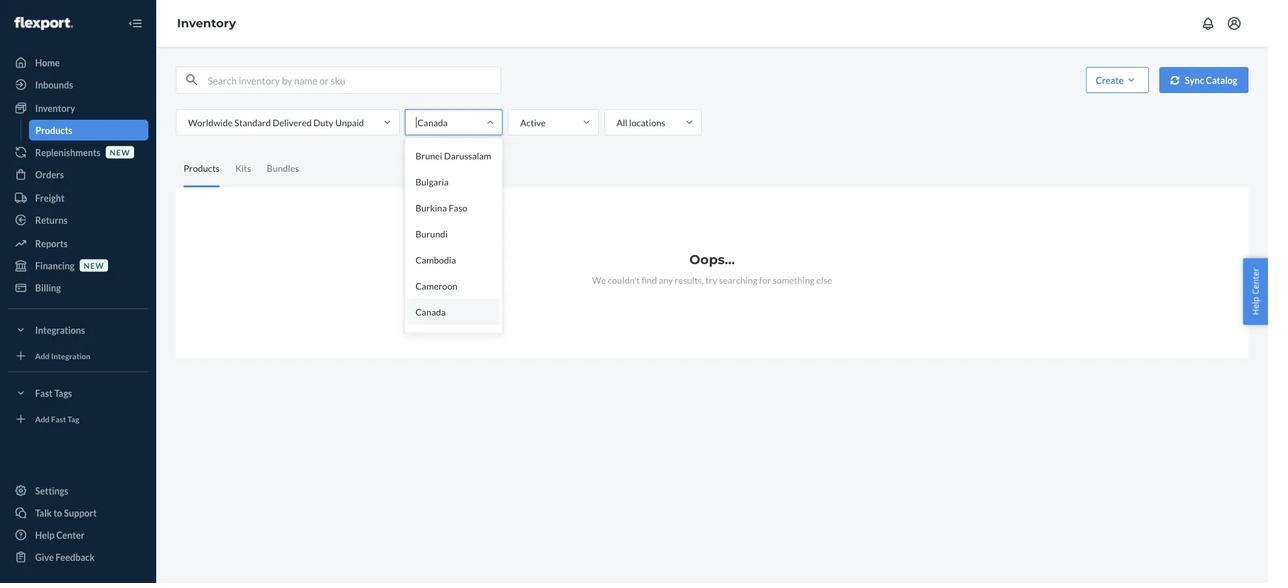 Task type: locate. For each thing, give the bounding box(es) containing it.
create
[[1096, 75, 1124, 86]]

bulgaria
[[416, 176, 449, 187]]

burkina faso
[[416, 202, 468, 213]]

add integration link
[[8, 346, 148, 367]]

fast inside dropdown button
[[35, 388, 53, 399]]

add down fast tags on the bottom of the page
[[35, 414, 50, 424]]

0 horizontal spatial inventory
[[35, 103, 75, 114]]

1 vertical spatial help center
[[35, 530, 85, 541]]

inbounds link
[[8, 74, 148, 95]]

integration
[[51, 351, 90, 361]]

0 vertical spatial new
[[110, 147, 130, 157]]

help
[[1250, 297, 1261, 315], [35, 530, 55, 541]]

add left integration
[[35, 351, 50, 361]]

add fast tag link
[[8, 409, 148, 430]]

faso
[[449, 202, 468, 213]]

1 vertical spatial new
[[84, 261, 104, 270]]

0 horizontal spatial products
[[35, 125, 72, 136]]

0 vertical spatial center
[[1250, 268, 1261, 295]]

fast left tags
[[35, 388, 53, 399]]

we
[[592, 274, 606, 286]]

all
[[617, 117, 628, 128]]

add for add integration
[[35, 351, 50, 361]]

sync catalog
[[1185, 75, 1238, 86]]

1 horizontal spatial products
[[184, 163, 220, 174]]

1 vertical spatial inventory
[[35, 103, 75, 114]]

reports
[[35, 238, 68, 249]]

locations
[[629, 117, 665, 128]]

2 add from the top
[[35, 414, 50, 424]]

fast tags button
[[8, 383, 148, 404]]

inbounds
[[35, 79, 73, 90]]

billing link
[[8, 277, 148, 298]]

searching
[[719, 274, 758, 286]]

brunei darussalam
[[416, 150, 491, 161]]

fast left tag
[[51, 414, 66, 424]]

british indian ocean territory
[[416, 111, 479, 135]]

1 horizontal spatial new
[[110, 147, 130, 157]]

0 vertical spatial fast
[[35, 388, 53, 399]]

products left kits
[[184, 163, 220, 174]]

talk
[[35, 508, 52, 519]]

burkina
[[416, 202, 447, 213]]

close navigation image
[[128, 16, 143, 31]]

financing
[[35, 260, 75, 271]]

open account menu image
[[1227, 16, 1242, 31]]

support
[[64, 508, 97, 519]]

0 vertical spatial help center
[[1250, 268, 1261, 315]]

1 vertical spatial help
[[35, 530, 55, 541]]

settings link
[[8, 481, 148, 501]]

products
[[35, 125, 72, 136], [184, 163, 220, 174]]

fast
[[35, 388, 53, 399], [51, 414, 66, 424]]

0 horizontal spatial inventory link
[[8, 98, 148, 119]]

add fast tag
[[35, 414, 79, 424]]

inventory
[[177, 16, 236, 30], [35, 103, 75, 114]]

0 vertical spatial inventory link
[[177, 16, 236, 30]]

help inside button
[[1250, 297, 1261, 315]]

1 vertical spatial products
[[184, 163, 220, 174]]

standard
[[234, 117, 271, 128]]

talk to support
[[35, 508, 97, 519]]

0 horizontal spatial help center
[[35, 530, 85, 541]]

give
[[35, 552, 54, 563]]

sync
[[1185, 75, 1204, 86]]

flexport logo image
[[14, 17, 73, 30]]

verde
[[438, 332, 462, 343]]

0 vertical spatial help
[[1250, 297, 1261, 315]]

sync catalog button
[[1160, 67, 1249, 93]]

1 horizontal spatial help
[[1250, 297, 1261, 315]]

feedback
[[56, 552, 95, 563]]

reports link
[[8, 233, 148, 254]]

1 add from the top
[[35, 351, 50, 361]]

orders link
[[8, 164, 148, 185]]

0 vertical spatial add
[[35, 351, 50, 361]]

1 vertical spatial add
[[35, 414, 50, 424]]

1 horizontal spatial center
[[1250, 268, 1261, 295]]

products up replenishments
[[35, 125, 72, 136]]

catalog
[[1206, 75, 1238, 86]]

new
[[110, 147, 130, 157], [84, 261, 104, 270]]

0 vertical spatial products
[[35, 125, 72, 136]]

add
[[35, 351, 50, 361], [35, 414, 50, 424]]

something
[[773, 274, 815, 286]]

give feedback
[[35, 552, 95, 563]]

find
[[642, 274, 657, 286]]

1 horizontal spatial inventory
[[177, 16, 236, 30]]

cameroon
[[416, 280, 458, 291]]

for
[[759, 274, 771, 286]]

give feedback button
[[8, 547, 148, 568]]

1 vertical spatial fast
[[51, 414, 66, 424]]

0 horizontal spatial new
[[84, 261, 104, 270]]

center
[[1250, 268, 1261, 295], [56, 530, 85, 541]]

new down reports "link"
[[84, 261, 104, 270]]

help center
[[1250, 268, 1261, 315], [35, 530, 85, 541]]

bundles
[[267, 163, 299, 174]]

worldwide standard delivered duty unpaid
[[188, 117, 364, 128]]

canada
[[417, 117, 448, 128], [416, 306, 446, 317]]

inventory link
[[177, 16, 236, 30], [8, 98, 148, 119]]

add for add fast tag
[[35, 414, 50, 424]]

1 vertical spatial center
[[56, 530, 85, 541]]

new down the products link
[[110, 147, 130, 157]]

orders
[[35, 169, 64, 180]]

1 horizontal spatial help center
[[1250, 268, 1261, 315]]

1 vertical spatial inventory link
[[8, 98, 148, 119]]

0 horizontal spatial center
[[56, 530, 85, 541]]

1 horizontal spatial inventory link
[[177, 16, 236, 30]]



Task type: vqa. For each thing, say whether or not it's contained in the screenshot.
the to the bottom
no



Task type: describe. For each thing, give the bounding box(es) containing it.
freight
[[35, 192, 65, 203]]

cambodia
[[416, 254, 456, 265]]

indian
[[444, 111, 469, 122]]

burundi
[[416, 228, 448, 239]]

replenishments
[[35, 147, 101, 158]]

brunei
[[416, 150, 442, 161]]

worldwide
[[188, 117, 233, 128]]

help center inside button
[[1250, 268, 1261, 315]]

unpaid
[[335, 117, 364, 128]]

0 vertical spatial inventory
[[177, 16, 236, 30]]

any
[[659, 274, 673, 286]]

cape
[[416, 332, 436, 343]]

returns link
[[8, 210, 148, 230]]

center inside the help center button
[[1250, 268, 1261, 295]]

new for replenishments
[[110, 147, 130, 157]]

fast tags
[[35, 388, 72, 399]]

try
[[706, 274, 717, 286]]

settings
[[35, 485, 68, 496]]

tag
[[68, 414, 79, 424]]

center inside help center link
[[56, 530, 85, 541]]

tags
[[54, 388, 72, 399]]

returns
[[35, 215, 68, 226]]

talk to support button
[[8, 503, 148, 523]]

we couldn't find any results, try searching for something else
[[592, 274, 832, 286]]

active
[[520, 117, 546, 128]]

couldn't
[[608, 274, 640, 286]]

freight link
[[8, 188, 148, 208]]

else
[[817, 274, 832, 286]]

integrations
[[35, 325, 85, 336]]

sync alt image
[[1171, 76, 1180, 85]]

help center button
[[1243, 258, 1268, 325]]

kits
[[235, 163, 251, 174]]

results,
[[675, 274, 704, 286]]

0 vertical spatial canada
[[417, 117, 448, 128]]

help center link
[[8, 525, 148, 546]]

Search inventory by name or sku text field
[[208, 67, 501, 93]]

new for financing
[[84, 261, 104, 270]]

home
[[35, 57, 60, 68]]

british
[[416, 111, 442, 122]]

delivered
[[273, 117, 312, 128]]

to
[[53, 508, 62, 519]]

ocean
[[416, 124, 442, 135]]

products link
[[29, 120, 148, 141]]

1 vertical spatial canada
[[416, 306, 446, 317]]

billing
[[35, 282, 61, 293]]

territory
[[443, 124, 479, 135]]

integrations button
[[8, 320, 148, 341]]

all locations
[[617, 117, 665, 128]]

open notifications image
[[1201, 16, 1216, 31]]

create button
[[1086, 67, 1149, 93]]

home link
[[8, 52, 148, 73]]

duty
[[314, 117, 334, 128]]

add integration
[[35, 351, 90, 361]]

cape verde
[[416, 332, 462, 343]]

darussalam
[[444, 150, 491, 161]]

oops...
[[689, 252, 735, 268]]

0 horizontal spatial help
[[35, 530, 55, 541]]



